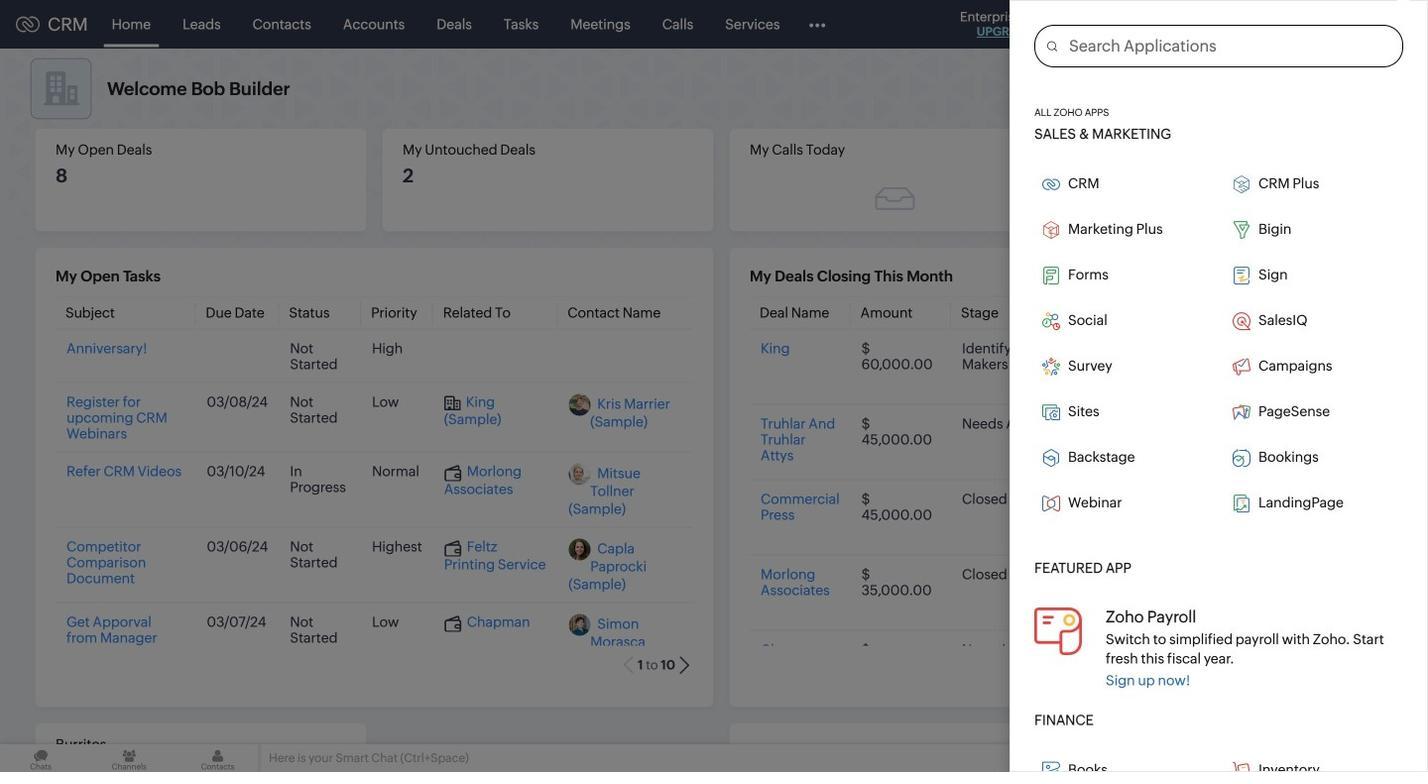 Task type: vqa. For each thing, say whether or not it's contained in the screenshot.
Signals element
yes



Task type: locate. For each thing, give the bounding box(es) containing it.
profile element
[[1327, 0, 1383, 48]]

signals element
[[1168, 0, 1206, 49]]

search element
[[1128, 0, 1168, 49]]

logo image
[[16, 16, 40, 32]]

Search Applications text field
[[1057, 26, 1402, 66]]



Task type: describe. For each thing, give the bounding box(es) containing it.
signals image
[[1180, 16, 1194, 33]]

calendar image
[[1218, 16, 1235, 32]]

zoho payroll image
[[1034, 608, 1082, 655]]

chats image
[[0, 745, 82, 773]]

search image
[[1140, 16, 1156, 33]]

profile image
[[1339, 8, 1371, 40]]

channels image
[[88, 745, 170, 773]]

contacts image
[[177, 745, 258, 773]]



